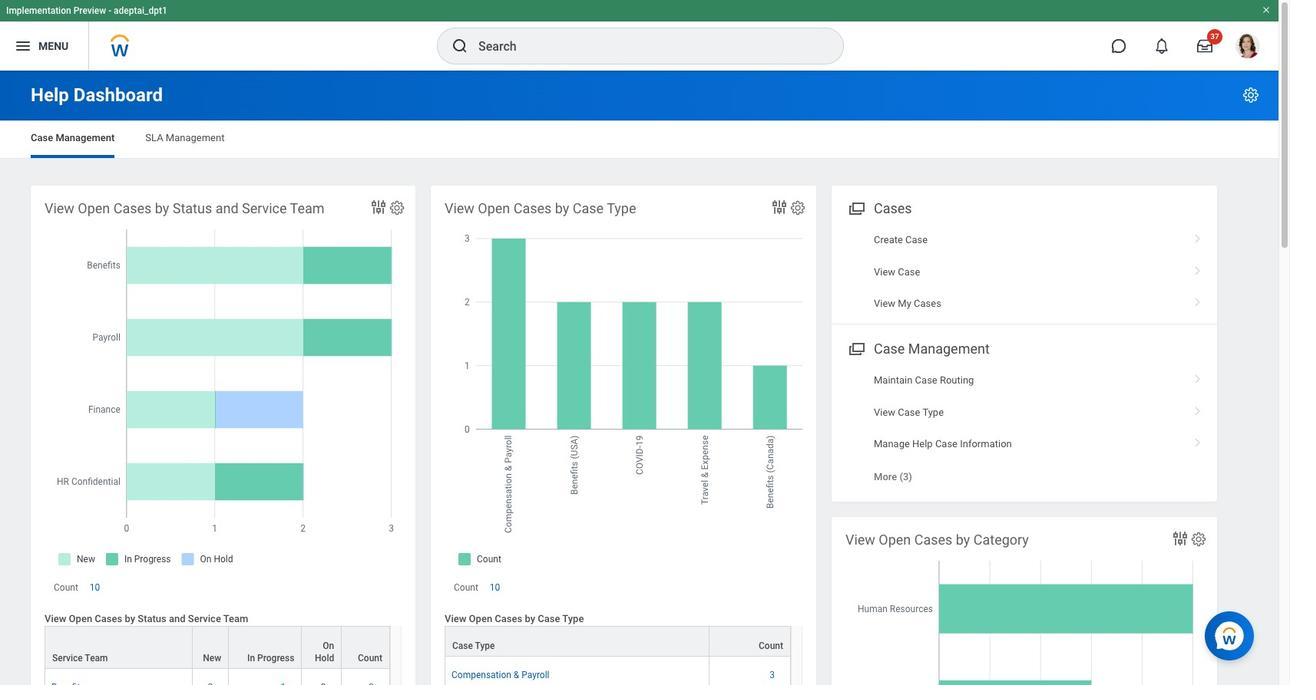 Task type: describe. For each thing, give the bounding box(es) containing it.
view for the view open cases by case type element
[[445, 200, 475, 217]]

1 horizontal spatial and
[[216, 200, 239, 217]]

case inside view case type link
[[898, 407, 921, 419]]

row containing case type
[[445, 627, 791, 657]]

view for view open cases by category element
[[846, 532, 876, 548]]

type inside popup button
[[475, 641, 495, 652]]

new
[[203, 653, 221, 664]]

1 vertical spatial team
[[223, 614, 248, 625]]

in progress button
[[229, 627, 301, 669]]

in progress
[[247, 653, 294, 664]]

configure view open cases by case type image
[[790, 200, 807, 217]]

view open cases by case type element
[[431, 186, 817, 686]]

view my cases
[[874, 298, 942, 310]]

list for cases
[[832, 224, 1218, 320]]

progress
[[257, 653, 294, 664]]

2 view open cases by status and service team from the top
[[45, 614, 248, 625]]

close environment banner image
[[1262, 5, 1271, 15]]

in
[[247, 653, 255, 664]]

2 horizontal spatial configure and view chart data image
[[1171, 530, 1190, 548]]

1 count button from the left
[[342, 627, 389, 669]]

(3)
[[900, 471, 913, 483]]

on
[[323, 641, 334, 652]]

hold
[[315, 653, 334, 664]]

menu banner
[[0, 0, 1279, 71]]

view open cases by status and service team element
[[31, 186, 416, 686]]

count up 3
[[759, 641, 784, 652]]

3
[[770, 670, 775, 681]]

service inside the "service team" popup button
[[52, 653, 83, 664]]

chevron right image for case
[[1188, 433, 1208, 449]]

dashboard
[[74, 84, 163, 106]]

2 view open cases by case type from the top
[[445, 614, 584, 625]]

1 view open cases by status and service team from the top
[[45, 200, 325, 217]]

create case
[[874, 234, 928, 246]]

compensation & payroll
[[452, 670, 550, 681]]

&
[[514, 670, 520, 681]]

chevron right image for cases
[[1188, 293, 1208, 308]]

category
[[974, 532, 1029, 548]]

view case link
[[832, 256, 1218, 288]]

more
[[874, 471, 897, 483]]

1 vertical spatial help
[[913, 439, 933, 450]]

2 count button from the left
[[710, 627, 790, 657]]

new button
[[192, 627, 228, 669]]

more (3)
[[874, 471, 913, 483]]

case inside tab list
[[31, 132, 53, 144]]

case inside the manage help case information link
[[936, 439, 958, 450]]

adeptai_dpt1
[[114, 5, 167, 16]]

case inside maintain case routing link
[[915, 375, 938, 387]]

view for view case link
[[874, 266, 896, 278]]

compensation
[[452, 670, 512, 681]]

chevron right image for type
[[1188, 402, 1208, 417]]

case type
[[452, 641, 495, 652]]

10 button for view open cases by status and service team
[[90, 582, 102, 595]]

my
[[898, 298, 912, 310]]

implementation
[[6, 5, 71, 16]]

view open cases by category element
[[832, 518, 1218, 686]]

payroll
[[522, 670, 550, 681]]

case management inside tab list
[[31, 132, 115, 144]]

create
[[874, 234, 903, 246]]

information
[[960, 439, 1012, 450]]

chevron right image for routing
[[1188, 370, 1208, 385]]

more (3) link
[[832, 461, 1218, 493]]

configure and view chart data image for type
[[770, 198, 789, 217]]

open for view open cases by category element
[[879, 532, 911, 548]]

by for view open cases by status and service team element
[[155, 200, 169, 217]]

chevron right image inside create case link
[[1188, 229, 1208, 244]]

manage help case information
[[874, 439, 1012, 450]]

count up service team at the left bottom
[[54, 583, 78, 594]]

0 vertical spatial status
[[173, 200, 212, 217]]

maintain case routing
[[874, 375, 974, 387]]

row containing on hold
[[45, 627, 390, 670]]

configure and view chart data image for and
[[369, 198, 388, 217]]

case inside view case link
[[898, 266, 921, 278]]

0 horizontal spatial management
[[56, 132, 115, 144]]

1 horizontal spatial management
[[166, 132, 225, 144]]

-
[[108, 5, 111, 16]]

in progress image
[[235, 682, 295, 686]]

view case type
[[874, 407, 944, 419]]

on hold button
[[302, 627, 341, 669]]

more (3) button
[[874, 470, 913, 484]]



Task type: locate. For each thing, give the bounding box(es) containing it.
case management down help dashboard
[[31, 132, 115, 144]]

open
[[78, 200, 110, 217], [478, 200, 510, 217], [879, 532, 911, 548], [69, 614, 92, 625], [469, 614, 492, 625]]

configure view open cases by category image
[[1191, 532, 1208, 548]]

2 menu group image from the top
[[846, 338, 866, 359]]

menu button
[[0, 22, 89, 71]]

0 horizontal spatial help
[[31, 84, 69, 106]]

0 vertical spatial view open cases by case type
[[445, 200, 636, 217]]

configure and view chart data image left configure view open cases by category image
[[1171, 530, 1190, 548]]

10 button up case type
[[490, 582, 503, 595]]

0 horizontal spatial configure and view chart data image
[[369, 198, 388, 217]]

0 vertical spatial menu group image
[[846, 197, 866, 218]]

list containing maintain case routing
[[832, 365, 1218, 493]]

1 vertical spatial and
[[169, 614, 186, 625]]

count button right on
[[342, 627, 389, 669]]

1 vertical spatial case management
[[874, 341, 990, 357]]

view case
[[874, 266, 921, 278]]

37
[[1211, 32, 1220, 41]]

menu group image
[[846, 197, 866, 218], [846, 338, 866, 359]]

chevron right image inside the manage help case information link
[[1188, 433, 1208, 449]]

management
[[56, 132, 115, 144], [166, 132, 225, 144], [909, 341, 990, 357]]

10 button
[[90, 582, 102, 595], [490, 582, 503, 595]]

0 horizontal spatial and
[[169, 614, 186, 625]]

routing
[[940, 375, 974, 387]]

chevron right image inside maintain case routing link
[[1188, 370, 1208, 385]]

1 menu group image from the top
[[846, 197, 866, 218]]

type
[[607, 200, 636, 217], [923, 407, 944, 419], [563, 614, 584, 625], [475, 641, 495, 652]]

by for the view open cases by case type element
[[555, 200, 569, 217]]

configure and view chart data image
[[369, 198, 388, 217], [770, 198, 789, 217], [1171, 530, 1190, 548]]

1 list from the top
[[832, 224, 1218, 320]]

view for view case type link
[[874, 407, 896, 419]]

case management
[[31, 132, 115, 144], [874, 341, 990, 357]]

1 horizontal spatial team
[[223, 614, 248, 625]]

management right sla
[[166, 132, 225, 144]]

help dashboard
[[31, 84, 163, 106]]

10 button for view open cases by case type
[[490, 582, 503, 595]]

1 horizontal spatial count button
[[710, 627, 790, 657]]

2 list from the top
[[832, 365, 1218, 493]]

1 vertical spatial menu group image
[[846, 338, 866, 359]]

10 inside view open cases by status and service team element
[[90, 583, 100, 594]]

management down help dashboard
[[56, 132, 115, 144]]

tab list inside help dashboard main content
[[15, 121, 1264, 158]]

profile logan mcneil image
[[1236, 34, 1261, 62]]

6 chevron right image from the top
[[1188, 433, 1208, 449]]

open for view open cases by status and service team element
[[78, 200, 110, 217]]

1 view open cases by case type from the top
[[445, 200, 636, 217]]

justify image
[[14, 37, 32, 55]]

by
[[155, 200, 169, 217], [555, 200, 569, 217], [956, 532, 970, 548], [125, 614, 135, 625], [525, 614, 535, 625]]

maintain
[[874, 375, 913, 387]]

cases
[[113, 200, 152, 217], [514, 200, 552, 217], [874, 200, 912, 217], [914, 298, 942, 310], [915, 532, 953, 548], [95, 614, 122, 625], [495, 614, 523, 625]]

count up case type
[[454, 583, 478, 594]]

view for view my cases link
[[874, 298, 896, 310]]

status down sla management
[[173, 200, 212, 217]]

case management up maintain case routing
[[874, 341, 990, 357]]

chevron right image inside view my cases link
[[1188, 293, 1208, 308]]

10 for view open cases by case type
[[490, 583, 500, 594]]

0 horizontal spatial team
[[85, 653, 108, 664]]

1 vertical spatial status
[[138, 614, 167, 625]]

status
[[173, 200, 212, 217], [138, 614, 167, 625]]

inbox large image
[[1198, 38, 1213, 54]]

case
[[31, 132, 53, 144], [573, 200, 604, 217], [906, 234, 928, 246], [898, 266, 921, 278], [874, 341, 905, 357], [915, 375, 938, 387], [898, 407, 921, 419], [936, 439, 958, 450], [538, 614, 560, 625], [452, 641, 473, 652]]

37 button
[[1188, 29, 1223, 63]]

list for case management
[[832, 365, 1218, 493]]

view open cases by case type
[[445, 200, 636, 217], [445, 614, 584, 625]]

help down menu 'dropdown button'
[[31, 84, 69, 106]]

team
[[290, 200, 325, 217], [223, 614, 248, 625], [85, 653, 108, 664]]

help dashboard main content
[[0, 71, 1279, 686]]

case inside case type popup button
[[452, 641, 473, 652]]

count
[[54, 583, 78, 594], [454, 583, 478, 594], [759, 641, 784, 652], [358, 653, 383, 664]]

on hold
[[315, 641, 334, 664]]

row containing compensation & payroll
[[445, 657, 791, 686]]

chevron right image inside view case type link
[[1188, 402, 1208, 417]]

1 horizontal spatial status
[[173, 200, 212, 217]]

view open cases by status and service team down sla management
[[45, 200, 325, 217]]

1 chevron right image from the top
[[1188, 229, 1208, 244]]

1 vertical spatial view open cases by status and service team
[[45, 614, 248, 625]]

maintain case routing link
[[832, 365, 1218, 397]]

0 horizontal spatial 10
[[90, 583, 100, 594]]

0 vertical spatial case management
[[31, 132, 115, 144]]

configure and view chart data image left the configure view open cases by case type icon
[[770, 198, 789, 217]]

tab list
[[15, 121, 1264, 158]]

tab list containing case management
[[15, 121, 1264, 158]]

0 vertical spatial service
[[242, 200, 287, 217]]

management up routing
[[909, 341, 990, 357]]

configure and view chart data image left configure view open cases by status and service team 'image'
[[369, 198, 388, 217]]

case type button
[[446, 627, 709, 657]]

1 10 button from the left
[[90, 582, 102, 595]]

0 horizontal spatial service
[[52, 653, 83, 664]]

configure view open cases by status and service team image
[[389, 200, 406, 217]]

manage
[[874, 439, 910, 450]]

configure and view chart data image inside the view open cases by case type element
[[770, 198, 789, 217]]

5 chevron right image from the top
[[1188, 402, 1208, 417]]

view inside view open cases by category element
[[846, 532, 876, 548]]

view
[[45, 200, 74, 217], [445, 200, 475, 217], [874, 266, 896, 278], [874, 298, 896, 310], [874, 407, 896, 419], [846, 532, 876, 548], [45, 614, 66, 625], [445, 614, 467, 625]]

help right manage
[[913, 439, 933, 450]]

1 horizontal spatial 10
[[490, 583, 500, 594]]

10 inside the view open cases by case type element
[[490, 583, 500, 594]]

2 10 from the left
[[490, 583, 500, 594]]

menu group image for case management
[[846, 338, 866, 359]]

service team button
[[45, 627, 192, 669]]

0 horizontal spatial 10 button
[[90, 582, 102, 595]]

4 chevron right image from the top
[[1188, 370, 1208, 385]]

view open cases by status and service team
[[45, 200, 325, 217], [45, 614, 248, 625]]

menu
[[38, 40, 69, 52]]

1 horizontal spatial configure and view chart data image
[[770, 198, 789, 217]]

view inside view my cases link
[[874, 298, 896, 310]]

help
[[31, 84, 69, 106], [913, 439, 933, 450]]

configure and view chart data image inside view open cases by status and service team element
[[369, 198, 388, 217]]

view inside view case link
[[874, 266, 896, 278]]

status up the "service team" popup button
[[138, 614, 167, 625]]

1 vertical spatial list
[[832, 365, 1218, 493]]

count right the hold
[[358, 653, 383, 664]]

0 vertical spatial view open cases by status and service team
[[45, 200, 325, 217]]

service
[[242, 200, 287, 217], [188, 614, 221, 625], [52, 653, 83, 664]]

10 button inside view open cases by status and service team element
[[90, 582, 102, 595]]

1 10 from the left
[[90, 583, 100, 594]]

preview
[[73, 5, 106, 16]]

list
[[832, 224, 1218, 320], [832, 365, 1218, 493]]

10 for view open cases by status and service team
[[90, 583, 100, 594]]

2 vertical spatial team
[[85, 653, 108, 664]]

0 vertical spatial team
[[290, 200, 325, 217]]

row
[[45, 627, 390, 670], [445, 627, 791, 657], [445, 657, 791, 686], [45, 670, 390, 686]]

on hold image
[[308, 682, 335, 686]]

3 button
[[770, 670, 777, 682]]

view my cases link
[[832, 288, 1218, 320]]

sla
[[145, 132, 163, 144]]

view open cases by status and service team up the "service team" popup button
[[45, 614, 248, 625]]

0 vertical spatial list
[[832, 224, 1218, 320]]

10 up the "service team" popup button
[[90, 583, 100, 594]]

10
[[90, 583, 100, 594], [490, 583, 500, 594]]

search image
[[451, 37, 469, 55]]

2 vertical spatial service
[[52, 653, 83, 664]]

0 vertical spatial and
[[216, 200, 239, 217]]

configure this page image
[[1242, 86, 1261, 104]]

count button
[[342, 627, 389, 669], [710, 627, 790, 657]]

1 horizontal spatial 10 button
[[490, 582, 503, 595]]

2 horizontal spatial management
[[909, 341, 990, 357]]

10 button up the "service team" popup button
[[90, 582, 102, 595]]

1 horizontal spatial help
[[913, 439, 933, 450]]

menu group image for cases
[[846, 197, 866, 218]]

view case type link
[[832, 397, 1218, 429]]

1 horizontal spatial service
[[188, 614, 221, 625]]

count button up 3
[[710, 627, 790, 657]]

service team
[[52, 653, 108, 664]]

view for view open cases by status and service team element
[[45, 200, 74, 217]]

open for the view open cases by case type element
[[478, 200, 510, 217]]

2 10 button from the left
[[490, 582, 503, 595]]

3 chevron right image from the top
[[1188, 293, 1208, 308]]

0 vertical spatial help
[[31, 84, 69, 106]]

0 horizontal spatial count button
[[342, 627, 389, 669]]

compensation & payroll link
[[452, 667, 550, 681]]

2 chevron right image from the top
[[1188, 261, 1208, 276]]

1 horizontal spatial case management
[[874, 341, 990, 357]]

1 vertical spatial view open cases by case type
[[445, 614, 584, 625]]

view open cases by category
[[846, 532, 1029, 548]]

0 horizontal spatial case management
[[31, 132, 115, 144]]

2 horizontal spatial service
[[242, 200, 287, 217]]

chevron right image inside view case link
[[1188, 261, 1208, 276]]

create case link
[[832, 224, 1218, 256]]

2 horizontal spatial team
[[290, 200, 325, 217]]

list containing create case
[[832, 224, 1218, 320]]

case inside create case link
[[906, 234, 928, 246]]

by for view open cases by category element
[[956, 532, 970, 548]]

0 horizontal spatial status
[[138, 614, 167, 625]]

team inside popup button
[[85, 653, 108, 664]]

view inside view case type link
[[874, 407, 896, 419]]

chevron right image
[[1188, 229, 1208, 244], [1188, 261, 1208, 276], [1188, 293, 1208, 308], [1188, 370, 1208, 385], [1188, 402, 1208, 417], [1188, 433, 1208, 449]]

1 vertical spatial service
[[188, 614, 221, 625]]

Search Workday  search field
[[479, 29, 812, 63]]

10 up case type
[[490, 583, 500, 594]]

manage help case information link
[[832, 429, 1218, 461]]

and
[[216, 200, 239, 217], [169, 614, 186, 625]]

implementation preview -   adeptai_dpt1
[[6, 5, 167, 16]]

notifications large image
[[1155, 38, 1170, 54]]

sla management
[[145, 132, 225, 144]]



Task type: vqa. For each thing, say whether or not it's contained in the screenshot.
LOGAN MCNEIL, LOGAN MCNEIL, 4 DIRECT REPORTS element
no



